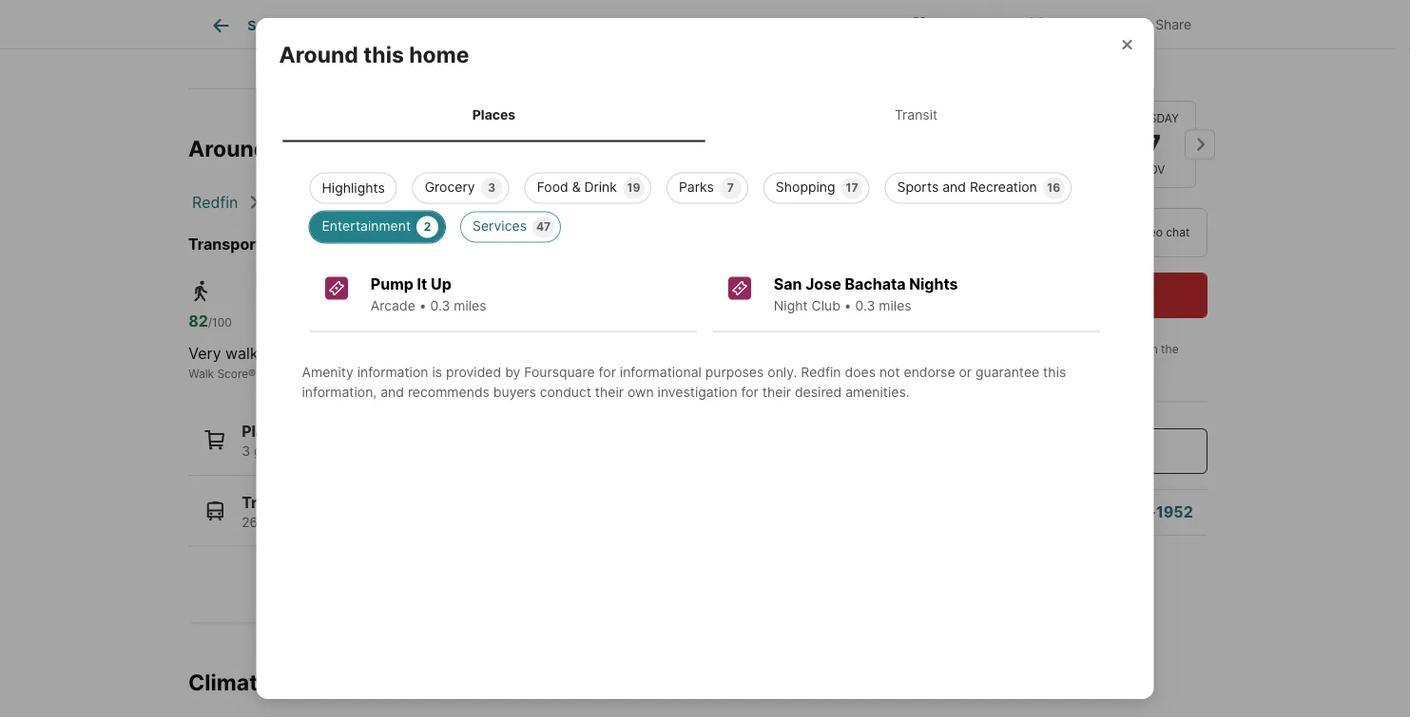 Task type: describe. For each thing, give the bounding box(es) containing it.
pump
[[371, 275, 413, 294]]

arcade
[[371, 298, 415, 314]]

amenity
[[302, 365, 353, 381]]

0 vertical spatial for
[[599, 365, 616, 381]]

climate risks
[[188, 670, 328, 696]]

score for bike score ®
[[606, 367, 637, 381]]

purposes
[[705, 365, 764, 381]]

services 47
[[473, 218, 551, 234]]

groceries,
[[254, 443, 316, 460]]

redfin link
[[192, 193, 238, 211]]

1 nov from the left
[[952, 163, 977, 177]]

tour
[[1087, 226, 1111, 240]]

& for sale
[[610, 17, 619, 34]]

transit score ®
[[389, 367, 468, 381]]

nov inside button
[[1047, 163, 1071, 177]]

3 inside places 3 groceries, 15 restaurants, 7 parks
[[242, 443, 250, 460]]

guarantee
[[976, 365, 1039, 381]]

and inside amenity information is provided by foursquare for informational purposes only. redfin does not endorse or guarantee this information, and recommends buyers conduct their own investigation for their desired amenities.
[[381, 385, 404, 401]]

walkable
[[225, 344, 289, 363]]

drink
[[584, 179, 617, 195]]

(408) 762-1952 link
[[1074, 503, 1193, 522]]

transit 26, 27, 37, 61, 64b, express 101
[[242, 493, 437, 530]]

sale & tax history tab
[[558, 3, 710, 48]]

very
[[188, 344, 221, 363]]

95154 link
[[536, 193, 581, 211]]

by
[[505, 365, 520, 381]]

sunday
[[941, 111, 988, 125]]

near
[[303, 235, 337, 253]]

nights
[[909, 275, 958, 294]]

jose
[[806, 275, 841, 294]]

risks
[[276, 670, 328, 696]]

score inside very walkable walk score ®
[[217, 367, 248, 381]]

bike score ®
[[581, 367, 645, 381]]

around this home inside around this home element
[[279, 41, 469, 67]]

clara
[[412, 193, 450, 211]]

county
[[454, 193, 506, 211]]

property
[[437, 17, 492, 34]]

1 horizontal spatial for
[[741, 385, 759, 401]]

overview tab
[[314, 3, 416, 48]]

27,
[[265, 514, 283, 530]]

64b,
[[330, 514, 359, 530]]

around this home element
[[279, 18, 492, 68]]

very walkable walk score ®
[[188, 344, 289, 381]]

favorite
[[936, 17, 986, 33]]

tour via video chat list box
[[910, 208, 1208, 258]]

2 their from the left
[[762, 385, 791, 401]]

up
[[431, 275, 451, 294]]

history
[[646, 17, 689, 34]]

95154
[[536, 193, 581, 211]]

in the last 30 days
[[954, 343, 1182, 374]]

® inside very walkable walk score ®
[[248, 367, 256, 381]]

(408) 762-1952
[[1074, 503, 1193, 522]]

Nov button
[[1016, 101, 1102, 188]]

search
[[247, 17, 293, 34]]

/100
[[208, 316, 232, 330]]

37,
[[286, 514, 305, 530]]

services
[[473, 218, 527, 234]]

pump it up arcade • 0.3 miles
[[371, 275, 486, 314]]

transit for transit
[[895, 106, 938, 123]]

not
[[879, 365, 900, 381]]

santa clara county
[[367, 193, 506, 211]]

information
[[357, 365, 428, 381]]

nov inside tuesday 7 nov
[[1141, 163, 1165, 177]]

19
[[627, 181, 640, 195]]

provided
[[446, 365, 501, 381]]

favorite button
[[894, 4, 1003, 43]]

does
[[845, 365, 876, 381]]

1 their from the left
[[595, 385, 624, 401]]

47
[[536, 220, 551, 234]]

it
[[417, 275, 427, 294]]

information,
[[302, 385, 377, 401]]

home inside dialog
[[409, 41, 469, 67]]

17
[[846, 181, 858, 195]]

miles inside pump it up arcade • 0.3 miles
[[454, 298, 486, 314]]

recommends
[[408, 385, 490, 401]]

places tab
[[283, 91, 705, 138]]

days
[[994, 360, 1019, 374]]

overview
[[335, 17, 395, 34]]

club
[[812, 298, 840, 314]]

82
[[188, 312, 208, 331]]

food
[[537, 179, 568, 195]]

recreation
[[970, 179, 1037, 195]]

own
[[628, 385, 654, 401]]

1 vertical spatial around this home
[[188, 135, 378, 162]]

endorse
[[904, 365, 955, 381]]

is
[[432, 365, 442, 381]]

15
[[320, 443, 334, 460]]

• inside pump it up arcade • 0.3 miles
[[419, 298, 427, 314]]

last
[[954, 360, 973, 374]]

places for places 3 groceries, 15 restaurants, 7 parks
[[242, 422, 291, 441]]

night
[[774, 298, 808, 314]]

entertainment
[[322, 218, 411, 234]]

3 inside list box
[[488, 181, 496, 195]]

santa
[[367, 193, 408, 211]]

only.
[[768, 365, 797, 381]]

property details
[[437, 17, 537, 34]]

hillsdale
[[379, 235, 443, 253]]

tour via video chat
[[1087, 226, 1190, 240]]

® for transit score ®
[[460, 367, 468, 381]]

score for transit score ®
[[429, 367, 460, 381]]



Task type: vqa. For each thing, say whether or not it's contained in the screenshot.
for to the left
yes



Task type: locate. For each thing, give the bounding box(es) containing it.
their down bike score ®
[[595, 385, 624, 401]]

places
[[472, 106, 516, 123], [242, 422, 291, 441]]

2 • from the left
[[844, 298, 852, 314]]

® for bike score ®
[[637, 367, 645, 381]]

0 vertical spatial this
[[363, 41, 404, 67]]

around inside dialog
[[279, 41, 358, 67]]

places up "groceries,"
[[242, 422, 291, 441]]

0 vertical spatial 3
[[488, 181, 496, 195]]

1 vertical spatial 7
[[727, 181, 734, 195]]

miles inside san jose bachata nights night club • 0.3 miles
[[879, 298, 912, 314]]

x-out
[[1053, 17, 1089, 33]]

for right "foursquare"
[[599, 365, 616, 381]]

0 horizontal spatial home
[[318, 135, 378, 162]]

0 vertical spatial around
[[279, 41, 358, 67]]

and
[[943, 179, 966, 195], [381, 385, 404, 401]]

buyers
[[493, 385, 536, 401]]

nov up sports and recreation
[[952, 163, 977, 177]]

redfin up desired at the right of the page
[[801, 365, 841, 381]]

sale & tax history
[[580, 17, 689, 34]]

3 up services
[[488, 181, 496, 195]]

7 inside list box
[[727, 181, 734, 195]]

1 vertical spatial &
[[572, 179, 581, 195]]

x-
[[1053, 17, 1067, 33]]

home down property at left
[[409, 41, 469, 67]]

1 vertical spatial transit
[[389, 367, 426, 381]]

places for places
[[472, 106, 516, 123]]

1 horizontal spatial around
[[279, 41, 358, 67]]

redfin up transportation
[[192, 193, 238, 211]]

next image
[[1185, 129, 1215, 160]]

score up own
[[606, 367, 637, 381]]

food & drink
[[537, 179, 617, 195]]

video
[[1133, 226, 1163, 240]]

the
[[1161, 343, 1179, 357]]

0 vertical spatial and
[[943, 179, 966, 195]]

redfin inside amenity information is provided by foursquare for informational purposes only. redfin does not endorse or guarantee this information, and recommends buyers conduct their own investigation for their desired amenities.
[[801, 365, 841, 381]]

1 horizontal spatial miles
[[879, 298, 912, 314]]

7 down the tuesday in the right of the page
[[1145, 128, 1161, 161]]

0 vertical spatial transit
[[895, 106, 938, 123]]

1 vertical spatial for
[[741, 385, 759, 401]]

parks
[[428, 443, 463, 460]]

1 vertical spatial and
[[381, 385, 404, 401]]

1 score from the left
[[217, 367, 248, 381]]

via
[[1115, 226, 1130, 240]]

0 horizontal spatial transit
[[242, 493, 294, 512]]

1 horizontal spatial 3
[[488, 181, 496, 195]]

None button
[[921, 101, 1008, 188], [1110, 101, 1196, 188], [921, 101, 1008, 188], [1110, 101, 1196, 188]]

miles down ave
[[454, 298, 486, 314]]

0 horizontal spatial 7
[[417, 443, 425, 460]]

0 horizontal spatial around
[[188, 135, 268, 162]]

around this home dialog
[[256, 18, 1154, 700]]

share button
[[1113, 4, 1208, 43]]

16
[[1047, 181, 1060, 195]]

7 inside tuesday 7 nov
[[1145, 128, 1161, 161]]

tab list containing search
[[188, 0, 820, 48]]

0 horizontal spatial for
[[599, 365, 616, 381]]

transit left sunday on the top right of the page
[[895, 106, 938, 123]]

around
[[279, 41, 358, 67], [188, 135, 268, 162]]

0 vertical spatial &
[[610, 17, 619, 34]]

0.3 inside pump it up arcade • 0.3 miles
[[430, 298, 450, 314]]

2 0.3 from the left
[[855, 298, 875, 314]]

highlights
[[322, 180, 385, 196]]

ave
[[447, 235, 475, 253]]

parks
[[679, 179, 714, 195]]

places 3 groceries, 15 restaurants, 7 parks
[[242, 422, 463, 460]]

(408)
[[1074, 503, 1117, 522]]

2 score from the left
[[429, 367, 460, 381]]

1 horizontal spatial nov
[[1047, 163, 1071, 177]]

around this home down overview
[[279, 41, 469, 67]]

1 horizontal spatial this
[[363, 41, 404, 67]]

home up highlights
[[318, 135, 378, 162]]

26,
[[242, 514, 261, 530]]

1 horizontal spatial home
[[409, 41, 469, 67]]

this right guarantee
[[1043, 365, 1066, 381]]

1 vertical spatial redfin
[[801, 365, 841, 381]]

2
[[424, 220, 431, 234]]

0.3 down up
[[430, 298, 450, 314]]

their down only.
[[762, 385, 791, 401]]

2 horizontal spatial ®
[[637, 367, 645, 381]]

1 horizontal spatial score
[[429, 367, 460, 381]]

places up grocery
[[472, 106, 516, 123]]

miles down bachata
[[879, 298, 912, 314]]

nov up 16
[[1047, 163, 1071, 177]]

2 vertical spatial this
[[1043, 365, 1066, 381]]

0 horizontal spatial 0.3
[[430, 298, 450, 314]]

2 horizontal spatial nov
[[1141, 163, 1165, 177]]

1952
[[1156, 503, 1193, 522]]

conduct
[[540, 385, 591, 401]]

2 horizontal spatial score
[[606, 367, 637, 381]]

1 miles from the left
[[454, 298, 486, 314]]

1 horizontal spatial &
[[610, 17, 619, 34]]

list box
[[294, 165, 1116, 243]]

walk
[[188, 367, 214, 381]]

transit for transit 26, 27, 37, 61, 64b, express 101
[[242, 493, 294, 512]]

1 vertical spatial 3
[[242, 443, 250, 460]]

0 vertical spatial home
[[409, 41, 469, 67]]

0 horizontal spatial &
[[572, 179, 581, 195]]

3 ® from the left
[[637, 367, 645, 381]]

& left tax
[[610, 17, 619, 34]]

california link
[[268, 193, 336, 211]]

1 vertical spatial home
[[318, 135, 378, 162]]

climate
[[188, 670, 271, 696]]

1 vertical spatial this
[[273, 135, 313, 162]]

&
[[610, 17, 619, 34], [572, 179, 581, 195]]

® up recommends
[[460, 367, 468, 381]]

0 horizontal spatial score
[[217, 367, 248, 381]]

0 vertical spatial tab list
[[188, 0, 820, 48]]

transit inside transit 26, 27, 37, 61, 64b, express 101
[[242, 493, 294, 512]]

2 vertical spatial 7
[[417, 443, 425, 460]]

out
[[1067, 17, 1089, 33]]

1 horizontal spatial and
[[943, 179, 966, 195]]

tab list inside the around this home dialog
[[279, 87, 1131, 142]]

® up own
[[637, 367, 645, 381]]

express
[[363, 514, 412, 530]]

this inside amenity information is provided by foursquare for informational purposes only. redfin does not endorse or guarantee this information, and recommends buyers conduct their own investigation for their desired amenities.
[[1043, 365, 1066, 381]]

• down it
[[419, 298, 427, 314]]

30
[[976, 360, 991, 374]]

transit
[[895, 106, 938, 123], [389, 367, 426, 381], [242, 493, 294, 512]]

schools tab
[[710, 3, 805, 48]]

• inside san jose bachata nights night club • 0.3 miles
[[844, 298, 852, 314]]

& inside list box
[[572, 179, 581, 195]]

& right food
[[572, 179, 581, 195]]

x-out button
[[1010, 4, 1105, 43]]

28
[[389, 312, 409, 331]]

3 left "groceries,"
[[242, 443, 250, 460]]

nov down the tuesday in the right of the page
[[1141, 163, 1165, 177]]

chat
[[1166, 226, 1190, 240]]

option
[[910, 208, 1049, 258]]

1 vertical spatial around
[[188, 135, 268, 162]]

home
[[409, 41, 469, 67], [318, 135, 378, 162]]

around down overview
[[279, 41, 358, 67]]

2 horizontal spatial 7
[[1145, 128, 1161, 161]]

& inside tab
[[610, 17, 619, 34]]

informational
[[620, 365, 702, 381]]

2 horizontal spatial transit
[[895, 106, 938, 123]]

1 ® from the left
[[248, 367, 256, 381]]

7 left parks
[[417, 443, 425, 460]]

101
[[416, 514, 437, 530]]

0 horizontal spatial miles
[[454, 298, 486, 314]]

or
[[959, 365, 972, 381]]

tuesday 7 nov
[[1127, 111, 1179, 177]]

investigation
[[658, 385, 737, 401]]

0 horizontal spatial nov
[[952, 163, 977, 177]]

7 inside places 3 groceries, 15 restaurants, 7 parks
[[417, 443, 425, 460]]

1 0.3 from the left
[[430, 298, 450, 314]]

2 nov from the left
[[1047, 163, 1071, 177]]

2 ® from the left
[[460, 367, 468, 381]]

transit up 27, on the left of the page
[[242, 493, 294, 512]]

0 horizontal spatial their
[[595, 385, 624, 401]]

foursquare
[[524, 365, 595, 381]]

0 horizontal spatial •
[[419, 298, 427, 314]]

0 vertical spatial redfin
[[192, 193, 238, 211]]

amenities.
[[845, 385, 910, 401]]

® down walkable
[[248, 367, 256, 381]]

1 horizontal spatial 7
[[727, 181, 734, 195]]

1 horizontal spatial •
[[844, 298, 852, 314]]

and right "sports" at the top of the page
[[943, 179, 966, 195]]

for
[[599, 365, 616, 381], [741, 385, 759, 401]]

grocery
[[425, 179, 475, 195]]

1 horizontal spatial places
[[472, 106, 516, 123]]

list box inside the around this home dialog
[[294, 165, 1116, 243]]

7 right parks
[[727, 181, 734, 195]]

& for food
[[572, 179, 581, 195]]

2 vertical spatial transit
[[242, 493, 294, 512]]

1757
[[340, 235, 375, 253]]

transit tab
[[705, 91, 1127, 138]]

0 horizontal spatial ®
[[248, 367, 256, 381]]

transit left "is"
[[389, 367, 426, 381]]

1 horizontal spatial transit
[[389, 367, 426, 381]]

0.3
[[430, 298, 450, 314], [855, 298, 875, 314]]

• right club
[[844, 298, 852, 314]]

for down purposes
[[741, 385, 759, 401]]

around this home
[[279, 41, 469, 67], [188, 135, 378, 162]]

tab list
[[188, 0, 820, 48], [279, 87, 1131, 142]]

1 horizontal spatial redfin
[[801, 365, 841, 381]]

1 vertical spatial tab list
[[279, 87, 1131, 142]]

0 horizontal spatial 3
[[242, 443, 250, 460]]

places inside places 3 groceries, 15 restaurants, 7 parks
[[242, 422, 291, 441]]

transit for transit score ®
[[389, 367, 426, 381]]

0 vertical spatial 7
[[1145, 128, 1161, 161]]

1 horizontal spatial their
[[762, 385, 791, 401]]

82 /100
[[188, 312, 232, 331]]

around up redfin link
[[188, 135, 268, 162]]

3 score from the left
[[606, 367, 637, 381]]

2 miles from the left
[[879, 298, 912, 314]]

redfin
[[192, 193, 238, 211], [801, 365, 841, 381]]

list box containing grocery
[[294, 165, 1116, 243]]

61,
[[308, 514, 326, 530]]

santa clara county link
[[367, 193, 506, 211]]

score right walk
[[217, 367, 248, 381]]

0 horizontal spatial places
[[242, 422, 291, 441]]

0 horizontal spatial this
[[273, 135, 313, 162]]

1 horizontal spatial 0.3
[[855, 298, 875, 314]]

share
[[1156, 17, 1191, 33]]

around this home up california link at left
[[188, 135, 378, 162]]

tuesday
[[1127, 111, 1179, 125]]

desired
[[795, 385, 842, 401]]

•
[[419, 298, 427, 314], [844, 298, 852, 314]]

places inside tab
[[472, 106, 516, 123]]

1 • from the left
[[419, 298, 427, 314]]

0 horizontal spatial and
[[381, 385, 404, 401]]

0 vertical spatial places
[[472, 106, 516, 123]]

0 horizontal spatial redfin
[[192, 193, 238, 211]]

this
[[363, 41, 404, 67], [273, 135, 313, 162], [1043, 365, 1066, 381]]

0.3 inside san jose bachata nights night club • 0.3 miles
[[855, 298, 875, 314]]

1 horizontal spatial ®
[[460, 367, 468, 381]]

0 vertical spatial around this home
[[279, 41, 469, 67]]

1 vertical spatial places
[[242, 422, 291, 441]]

in
[[1149, 343, 1158, 357]]

property details tab
[[416, 3, 558, 48]]

shopping
[[776, 179, 835, 195]]

this up california link at left
[[273, 135, 313, 162]]

3 nov from the left
[[1141, 163, 1165, 177]]

2 horizontal spatial this
[[1043, 365, 1066, 381]]

and down information
[[381, 385, 404, 401]]

score up recommends
[[429, 367, 460, 381]]

transit inside transit tab
[[895, 106, 938, 123]]

tab list containing places
[[279, 87, 1131, 142]]

details
[[496, 17, 537, 34]]

0.3 down bachata
[[855, 298, 875, 314]]

3
[[488, 181, 496, 195], [242, 443, 250, 460]]

this down overview
[[363, 41, 404, 67]]



